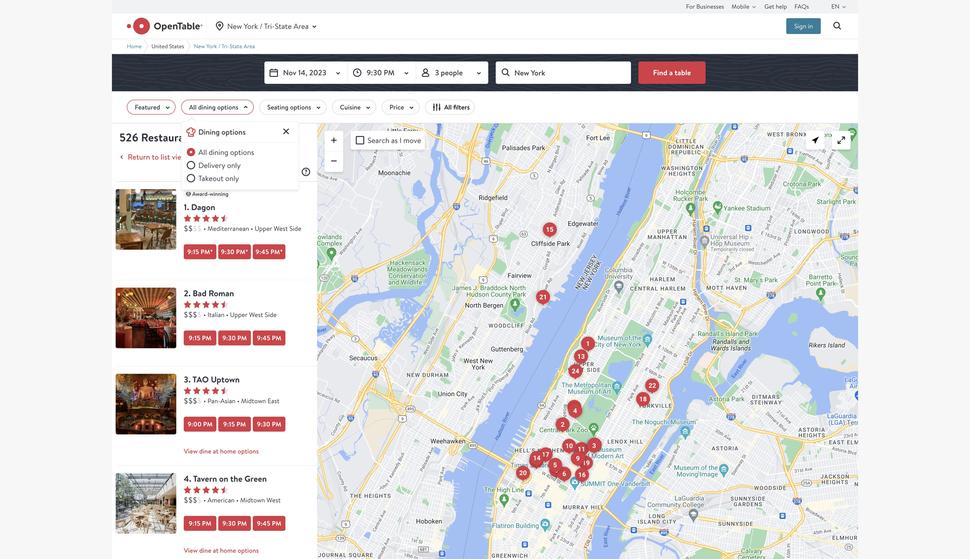 Task type: locate. For each thing, give the bounding box(es) containing it.
1 vertical spatial upper
[[230, 311, 248, 319]]

all left filters
[[444, 103, 452, 112]]

west inside $$$ $ • american • midtown west
[[267, 496, 281, 505]]

* down $$ $$ • mediterranean • upper west side
[[280, 248, 283, 256]]

0 vertical spatial york
[[244, 21, 258, 31]]

0 vertical spatial 9:15 pm link
[[184, 331, 216, 346]]

1 vertical spatial home
[[220, 547, 236, 555]]

4. tavern on the green
[[184, 473, 267, 485]]

1 vertical spatial $
[[197, 396, 202, 406]]

featured inside dropdown button
[[135, 103, 160, 112]]

17 button
[[539, 448, 553, 462]]

0 vertical spatial dine
[[199, 447, 211, 456]]

0 vertical spatial 9:15 pm
[[189, 334, 212, 343]]

0 horizontal spatial new
[[194, 42, 205, 50]]

1 horizontal spatial all
[[198, 147, 207, 157]]

all filters button
[[425, 100, 475, 115]]

0 horizontal spatial all
[[189, 103, 197, 112]]

west inside $$ $$ • mediterranean • upper west side
[[274, 224, 288, 233]]

0 horizontal spatial york
[[206, 42, 217, 50]]

9:30 for "9:30 pm" link corresponding to 4. tavern on the green
[[222, 520, 236, 528]]

$$$ down 4.6 stars image
[[184, 496, 197, 505]]

view dine at home options for uptown
[[184, 447, 259, 456]]

1 $ from the top
[[197, 310, 202, 320]]

1 horizontal spatial area
[[294, 21, 309, 31]]

9:45 down $$$ $ • american • midtown west
[[257, 520, 270, 528]]

options
[[217, 103, 238, 112], [290, 103, 311, 112], [222, 127, 246, 137], [230, 147, 254, 157], [238, 447, 259, 456], [238, 547, 259, 555]]

0 vertical spatial west
[[274, 224, 288, 233]]

new right the states in the top of the page
[[194, 42, 205, 50]]

1 vertical spatial new
[[194, 42, 205, 50]]

9:15 pm link down american
[[184, 516, 216, 531]]

9:15 pm for roman
[[189, 334, 212, 343]]

1 horizontal spatial tri-
[[264, 21, 275, 31]]

upper up 9:45 pm *
[[255, 224, 272, 233]]

0 horizontal spatial *
[[210, 248, 213, 256]]

1 vertical spatial only
[[225, 173, 239, 183]]

* left 9:45 pm *
[[245, 248, 248, 256]]

0 horizontal spatial featured
[[135, 103, 160, 112]]

Takeout only radio
[[185, 173, 239, 184]]

2 vertical spatial $$$
[[184, 496, 197, 505]]

home
[[127, 42, 142, 50]]

1 vertical spatial 4.5 stars image
[[184, 301, 229, 308]]

1 horizontal spatial *
[[245, 248, 248, 256]]

9:15 pm *
[[187, 248, 213, 256]]

how
[[207, 168, 220, 176]]

0 vertical spatial 9:45 pm
[[257, 334, 281, 343]]

1 vertical spatial 9:45
[[257, 334, 270, 343]]

$$$ for 2.
[[184, 310, 197, 320]]

2 9:45 pm from the top
[[257, 520, 281, 528]]

9:30 pm for middle "9:30 pm" link
[[257, 420, 281, 429]]

all dining options button
[[181, 100, 254, 115]]

0 vertical spatial view
[[184, 447, 198, 456]]

1 horizontal spatial side
[[289, 224, 301, 233]]

2 $ from the top
[[197, 396, 202, 406]]

9:15 pm down american
[[189, 520, 212, 528]]

Delivery only radio
[[185, 160, 241, 171]]

1 vertical spatial view
[[184, 547, 198, 555]]

restaurants
[[141, 130, 199, 145]]

0 vertical spatial all dining options
[[189, 103, 238, 112]]

9:30 for 2. bad roman "9:30 pm" link
[[222, 334, 236, 343]]

york up new york / tri-state area link at left top
[[244, 21, 258, 31]]

2 4.5 stars image from the top
[[184, 301, 229, 308]]

new york / tri-state area inside dropdown button
[[227, 21, 309, 31]]

bad
[[193, 288, 207, 299]]

$ down 4.6 stars image
[[197, 496, 202, 505]]

9:45 pm for 2. bad roman
[[257, 334, 281, 343]]

1 vertical spatial all dining options
[[198, 147, 254, 157]]

0 vertical spatial at
[[213, 447, 219, 456]]

faqs
[[795, 2, 809, 11]]

2 horizontal spatial all
[[444, 103, 452, 112]]

get help button
[[765, 0, 787, 13]]

0 vertical spatial home
[[220, 447, 236, 456]]

9:30 pm *
[[221, 248, 248, 256]]

9:30 pm link down $$$ $ • italian • upper west side
[[218, 331, 251, 346]]

all up "delivery"
[[198, 147, 207, 157]]

• down 4.6 stars image
[[204, 496, 206, 505]]

1 vertical spatial dine
[[199, 547, 211, 555]]

3 inside button
[[592, 443, 596, 450]]

9:15 pm link down $$$ $ • pan-asian • midtown east
[[218, 417, 251, 432]]

1 view from the top
[[184, 447, 198, 456]]

0 vertical spatial 9:30 pm link
[[218, 331, 251, 346]]

york inside dropdown button
[[244, 21, 258, 31]]

0 vertical spatial view dine at home options
[[184, 447, 259, 456]]

1 vertical spatial 3
[[592, 443, 596, 450]]

None field
[[496, 62, 631, 84]]

22
[[649, 382, 656, 390]]

• down 'dagon'
[[204, 224, 206, 233]]

3 $ from the top
[[197, 496, 202, 505]]

dining up delivery only
[[209, 147, 228, 157]]

9:30 down east in the bottom of the page
[[257, 420, 270, 429]]

dining up dining
[[198, 103, 216, 112]]

* for 9:30 pm *
[[245, 248, 248, 256]]

9:45 pm link down $$$ $ • italian • upper west side
[[253, 331, 285, 346]]

2 at from the top
[[213, 547, 219, 555]]

$$$ down 3.
[[184, 396, 197, 406]]

1 home from the top
[[220, 447, 236, 456]]

16 button
[[575, 468, 589, 483]]

get help
[[765, 2, 787, 11]]

0 horizontal spatial upper
[[230, 311, 248, 319]]

side inside $$ $$ • mediterranean • upper west side
[[289, 224, 301, 233]]

20
[[519, 470, 527, 477]]

2 9:45 pm link from the top
[[253, 516, 285, 531]]

•
[[204, 224, 206, 233], [251, 224, 253, 233], [204, 311, 206, 319], [226, 311, 228, 319], [204, 397, 206, 405], [237, 397, 240, 405], [204, 496, 206, 505], [236, 496, 239, 505]]

9:45 pm down $$$ $ • american • midtown west
[[257, 520, 281, 528]]

/ inside dropdown button
[[260, 21, 263, 31]]

9:30 pm link down $$$ $ • american • midtown west
[[218, 516, 251, 531]]

$$$ for 4.
[[184, 496, 197, 505]]

a photo of bad roman restaurant image
[[116, 288, 176, 349]]

1 horizontal spatial /
[[260, 21, 263, 31]]

4 button
[[568, 404, 582, 419]]

9:45 pm *
[[255, 248, 283, 256]]

2 vertical spatial $
[[197, 496, 202, 505]]

featured
[[135, 103, 160, 112], [232, 168, 258, 176]]

3 4.5 stars image from the top
[[184, 387, 229, 395]]

9:30 pm down east in the bottom of the page
[[257, 420, 281, 429]]

mediterranean
[[208, 224, 249, 233]]

1 vertical spatial midtown
[[240, 496, 265, 505]]

move
[[403, 136, 421, 145]]

9:30 pm for "9:30 pm" link corresponding to 4. tavern on the green
[[222, 520, 247, 528]]

search icon image
[[832, 21, 843, 32]]

1 horizontal spatial york
[[244, 21, 258, 31]]

midtown down the green
[[240, 496, 265, 505]]

2 vertical spatial 9:45
[[257, 520, 270, 528]]

9:15 pm link
[[184, 331, 216, 346], [218, 417, 251, 432], [184, 516, 216, 531]]

1 at from the top
[[213, 447, 219, 456]]

1 vertical spatial side
[[265, 311, 277, 319]]

18
[[639, 396, 647, 403]]

4.5 stars image down tao
[[184, 387, 229, 395]]

9:00
[[188, 420, 202, 429]]

1 vertical spatial tri-
[[222, 42, 230, 50]]

find a table
[[653, 68, 691, 78]]

1 vertical spatial 9:30 pm link
[[253, 417, 285, 432]]

3 $$$ from the top
[[184, 496, 197, 505]]

1 vertical spatial west
[[249, 311, 263, 319]]

1 vertical spatial 9:45 pm link
[[253, 516, 285, 531]]

9:45 pm link
[[253, 331, 285, 346], [253, 516, 285, 531]]

0 horizontal spatial state
[[230, 42, 242, 50]]

all dining options up delivery only
[[198, 147, 254, 157]]

seating
[[267, 103, 289, 112]]

midtown left east in the bottom of the page
[[241, 397, 266, 405]]

east
[[268, 397, 280, 405]]

new up new york / tri-state area link at left top
[[227, 21, 242, 31]]

dine
[[199, 447, 211, 456], [199, 547, 211, 555]]

only
[[227, 160, 241, 170], [225, 173, 239, 183]]

2 vertical spatial 9:15 pm link
[[184, 516, 216, 531]]

0 vertical spatial view dine at home options button
[[184, 445, 317, 458]]

1 vertical spatial featured
[[232, 168, 258, 176]]

tri- inside new york / tri-state area dropdown button
[[264, 21, 275, 31]]

4.5 stars image down 2. bad roman
[[184, 301, 229, 308]]

0 horizontal spatial tri-
[[222, 42, 230, 50]]

award-winning
[[192, 190, 228, 198]]

dining
[[198, 103, 216, 112], [209, 147, 228, 157]]

2. bad roman
[[184, 288, 234, 299]]

pan-
[[208, 397, 220, 405]]

upper
[[255, 224, 272, 233], [230, 311, 248, 319]]

4.
[[184, 473, 191, 485]]

west down the green
[[267, 496, 281, 505]]

0 vertical spatial $
[[197, 310, 202, 320]]

9
[[576, 455, 580, 463]]

1 horizontal spatial new
[[227, 21, 242, 31]]

all inside 'dropdown button'
[[189, 103, 197, 112]]

side inside $$$ $ • italian • upper west side
[[265, 311, 277, 319]]

9:30 down $$$ $ • italian • upper west side
[[222, 334, 236, 343]]

west right italian
[[249, 311, 263, 319]]

upper for $
[[230, 311, 248, 319]]

1 vertical spatial york
[[206, 42, 217, 50]]

in
[[808, 22, 813, 30]]

all dining options up dining
[[189, 103, 238, 112]]

upper right italian
[[230, 311, 248, 319]]

available
[[202, 130, 244, 145]]

1 vertical spatial state
[[230, 42, 242, 50]]

9:15 up tao
[[189, 334, 200, 343]]

featured right are
[[232, 168, 258, 176]]

1 vertical spatial $$$
[[184, 396, 197, 406]]

2 view dine at home options button from the top
[[184, 544, 317, 558]]

10 11
[[565, 443, 585, 454]]

only down delivery only
[[225, 173, 239, 183]]

view
[[172, 152, 186, 162]]

526 restaurants available
[[119, 130, 244, 145]]

1 vertical spatial at
[[213, 547, 219, 555]]

2 * from the left
[[245, 248, 248, 256]]

west up 9:45 pm *
[[274, 224, 288, 233]]

new
[[227, 21, 242, 31], [194, 42, 205, 50]]

0 vertical spatial midtown
[[241, 397, 266, 405]]

a photo of tavern on the green restaurant image
[[116, 474, 176, 534]]

0 vertical spatial only
[[227, 160, 241, 170]]

3 * from the left
[[280, 248, 283, 256]]

9:45 right 9:30 pm *
[[255, 248, 269, 256]]

tri-
[[264, 21, 275, 31], [222, 42, 230, 50]]

upper inside $$$ $ • italian • upper west side
[[230, 311, 248, 319]]

roman
[[209, 288, 234, 299]]

2 vertical spatial west
[[267, 496, 281, 505]]

0 vertical spatial upper
[[255, 224, 272, 233]]

1 view dine at home options from the top
[[184, 447, 259, 456]]

1 * from the left
[[210, 248, 213, 256]]

tao
[[192, 374, 209, 386]]

9:15 pm down italian
[[189, 334, 212, 343]]

9:30 down $$$ $ • american • midtown west
[[222, 520, 236, 528]]

find a table button
[[639, 62, 706, 84]]

9:45 pm down $$$ $ • italian • upper west side
[[257, 334, 281, 343]]

upper for $$
[[255, 224, 272, 233]]

1 horizontal spatial upper
[[255, 224, 272, 233]]

west
[[274, 224, 288, 233], [249, 311, 263, 319], [267, 496, 281, 505]]

1 $$ from the left
[[184, 224, 193, 234]]

home for uptown
[[220, 447, 236, 456]]

1 vertical spatial 9:15 pm
[[223, 420, 246, 429]]

0 vertical spatial featured
[[135, 103, 160, 112]]

9:15 down asian
[[223, 420, 235, 429]]

9:00 pm
[[188, 420, 213, 429]]

$ for tavern
[[197, 496, 202, 505]]

$$ down 1. dagon
[[193, 224, 202, 234]]

$$ down 1.
[[184, 224, 193, 234]]

1 vertical spatial area
[[244, 42, 255, 50]]

1 vertical spatial view dine at home options
[[184, 547, 259, 555]]

2 view dine at home options from the top
[[184, 547, 259, 555]]

1 vertical spatial dining
[[209, 147, 228, 157]]

4.5 stars image for bad
[[184, 301, 229, 308]]

view dine at home options for on
[[184, 547, 259, 555]]

4.5 stars image down 'dagon'
[[184, 215, 229, 222]]

$ for tao
[[197, 396, 202, 406]]

sign in
[[794, 22, 813, 30]]

west inside $$$ $ • italian • upper west side
[[249, 311, 263, 319]]

0 horizontal spatial 3
[[435, 68, 439, 78]]

tavern
[[193, 473, 217, 485]]

1 horizontal spatial 3
[[592, 443, 596, 450]]

search
[[368, 136, 389, 145]]

upper inside $$ $$ • mediterranean • upper west side
[[255, 224, 272, 233]]

0 vertical spatial area
[[294, 21, 309, 31]]

midtown inside $$$ $ • pan-asian • midtown east
[[241, 397, 266, 405]]

0 vertical spatial state
[[275, 21, 292, 31]]

4.5 stars image
[[184, 215, 229, 222], [184, 301, 229, 308], [184, 387, 229, 395]]

9:30 for middle "9:30 pm" link
[[257, 420, 270, 429]]

$$$ down 2.
[[184, 310, 197, 320]]

0 vertical spatial 4.5 stars image
[[184, 215, 229, 222]]

9:15 pm
[[189, 334, 212, 343], [223, 420, 246, 429], [189, 520, 212, 528]]

0 vertical spatial new
[[227, 21, 242, 31]]

west for 4. tavern on the green
[[267, 496, 281, 505]]

0 vertical spatial $$$
[[184, 310, 197, 320]]

i
[[400, 136, 402, 145]]

1 vertical spatial 9:15 pm link
[[218, 417, 251, 432]]

york right the states in the top of the page
[[206, 42, 217, 50]]

9:15 down 4.6 stars image
[[189, 520, 200, 528]]

0 vertical spatial new york / tri-state area
[[227, 21, 309, 31]]

2023
[[309, 68, 326, 78]]

return to list view
[[128, 152, 186, 162]]

0 vertical spatial dining
[[198, 103, 216, 112]]

2 view from the top
[[184, 547, 198, 555]]

0 vertical spatial tri-
[[264, 21, 275, 31]]

2.
[[184, 288, 191, 299]]

all up 526 restaurants available
[[189, 103, 197, 112]]

1 horizontal spatial state
[[275, 21, 292, 31]]

options inside 'dropdown button'
[[217, 103, 238, 112]]

1 vertical spatial 9:45 pm
[[257, 520, 281, 528]]

1 9:45 pm from the top
[[257, 334, 281, 343]]

0 vertical spatial /
[[260, 21, 263, 31]]

0 vertical spatial side
[[289, 224, 301, 233]]

21 button
[[536, 290, 550, 305]]

$
[[197, 310, 202, 320], [197, 396, 202, 406], [197, 496, 202, 505]]

new york / tri-state area
[[227, 21, 309, 31], [194, 42, 255, 50]]

9:30 pm down $$$ $ • italian • upper west side
[[222, 334, 247, 343]]

1 9:45 pm link from the top
[[253, 331, 285, 346]]

1 view dine at home options button from the top
[[184, 445, 317, 458]]

1 $$$ from the top
[[184, 310, 197, 320]]

only for takeout only
[[225, 173, 239, 183]]

• right italian
[[226, 311, 228, 319]]

1 vertical spatial view dine at home options button
[[184, 544, 317, 558]]

list
[[161, 152, 170, 162]]

dine for tavern
[[199, 547, 211, 555]]

2 home from the top
[[220, 547, 236, 555]]

2 button
[[556, 418, 570, 432]]

find
[[653, 68, 668, 78]]

help
[[776, 2, 787, 11]]

10 button
[[562, 439, 576, 454]]

options inside option
[[230, 147, 254, 157]]

2 $$$ from the top
[[184, 396, 197, 406]]

2 vertical spatial 9:30 pm link
[[218, 516, 251, 531]]

united
[[152, 42, 168, 50]]

group
[[185, 147, 294, 186]]

only inside option
[[225, 173, 239, 183]]

9:45
[[255, 248, 269, 256], [257, 334, 270, 343], [257, 520, 270, 528]]

price
[[390, 103, 404, 112]]

9:15 pm link for on
[[184, 516, 216, 531]]

2 vertical spatial 9:15 pm
[[189, 520, 212, 528]]

* for 9:45 pm *
[[280, 248, 283, 256]]

9:45 down $$$ $ • italian • upper west side
[[257, 334, 270, 343]]

9:30 pm link down east in the bottom of the page
[[253, 417, 285, 432]]

only for delivery only
[[227, 160, 241, 170]]

view for 3.
[[184, 447, 198, 456]]

1 dine from the top
[[199, 447, 211, 456]]

seating options
[[267, 103, 311, 112]]

0 horizontal spatial side
[[265, 311, 277, 319]]

* left 9:30 pm *
[[210, 248, 213, 256]]

0 vertical spatial 9:45 pm link
[[253, 331, 285, 346]]

featured up the 526 in the top left of the page
[[135, 103, 160, 112]]

3 left people
[[435, 68, 439, 78]]

only down all dining options option
[[227, 160, 241, 170]]

10
[[565, 443, 573, 450]]

9:45 for 2. bad roman
[[257, 334, 270, 343]]

9:45 pm link down $$$ $ • american • midtown west
[[253, 516, 285, 531]]

$ left italian
[[197, 310, 202, 320]]

3 right 11
[[592, 443, 596, 450]]

map region
[[268, 33, 865, 560]]

only inside option
[[227, 160, 241, 170]]

9:15 pm link down italian
[[184, 331, 216, 346]]

uptown
[[211, 374, 240, 386]]

9:30 pm down $$$ $ • american • midtown west
[[222, 520, 247, 528]]

west for 2. bad roman
[[249, 311, 263, 319]]

2 dine from the top
[[199, 547, 211, 555]]

$ left pan-
[[197, 396, 202, 406]]

1 vertical spatial /
[[218, 42, 220, 50]]

9:15 pm down $$$ $ • pan-asian • midtown east
[[223, 420, 246, 429]]

0 vertical spatial 3
[[435, 68, 439, 78]]

2 vertical spatial 4.5 stars image
[[184, 387, 229, 395]]

on
[[219, 473, 228, 485]]

2 horizontal spatial *
[[280, 248, 283, 256]]

12 button
[[567, 401, 581, 415]]



Task type: vqa. For each thing, say whether or not it's contained in the screenshot.
The Studio Cannabis Lounge at The Artist Tree image
no



Task type: describe. For each thing, give the bounding box(es) containing it.
6
[[563, 471, 566, 478]]

11 button
[[575, 443, 589, 457]]

cuisine button
[[332, 100, 376, 115]]

6 button
[[557, 467, 571, 482]]

All dining options radio
[[185, 147, 254, 158]]

ranked
[[279, 168, 299, 176]]

featured button
[[127, 100, 176, 115]]

9:30 pm link for 2. bad roman
[[218, 331, 251, 346]]

9:30 down mediterranean on the top left of the page
[[221, 248, 234, 256]]

states
[[169, 42, 184, 50]]

4.5 stars image for tao
[[184, 387, 229, 395]]

9:30 pm for 2. bad roman "9:30 pm" link
[[222, 334, 247, 343]]

dining inside all dining options option
[[209, 147, 228, 157]]

9:15 left 9:30 pm *
[[187, 248, 199, 256]]

$$$ for 3.
[[184, 396, 197, 406]]

dagon
[[191, 201, 215, 213]]

at for on
[[213, 547, 219, 555]]

526
[[119, 130, 138, 145]]

9:15 pm for on
[[189, 520, 212, 528]]

9:30 pm link for 4. tavern on the green
[[218, 516, 251, 531]]

delivery
[[198, 160, 225, 170]]

award-
[[192, 190, 210, 198]]

are
[[222, 168, 231, 176]]

• left pan-
[[204, 397, 206, 405]]

9:30 up the cuisine dropdown button
[[367, 68, 382, 78]]

side for $$
[[289, 224, 301, 233]]

search as i move
[[368, 136, 421, 145]]

opentable logo image
[[127, 18, 203, 35]]

• right mediterranean on the top left of the page
[[251, 224, 253, 233]]

table
[[675, 68, 691, 78]]

midtown inside $$$ $ • american • midtown west
[[240, 496, 265, 505]]

filters
[[453, 103, 470, 112]]

15
[[546, 226, 554, 234]]

new york / tri-state area button
[[214, 14, 320, 39]]

1
[[586, 340, 590, 348]]

0 horizontal spatial /
[[218, 42, 220, 50]]

20 button
[[516, 466, 530, 481]]

5
[[553, 462, 557, 469]]

• right american
[[236, 496, 239, 505]]

for businesses
[[686, 2, 724, 11]]

$ for bad
[[197, 310, 202, 320]]

home for on
[[220, 547, 236, 555]]

8
[[555, 467, 558, 475]]

asian
[[220, 397, 236, 405]]

1. dagon
[[184, 201, 215, 213]]

at for uptown
[[213, 447, 219, 456]]

dining inside all dining options 'dropdown button'
[[198, 103, 216, 112]]

3 for 3
[[592, 443, 596, 450]]

all inside button
[[444, 103, 452, 112]]

9:15 pm link for roman
[[184, 331, 216, 346]]

how are featured results ranked
[[207, 168, 299, 176]]

3 for 3 people
[[435, 68, 439, 78]]

9:00 pm link
[[184, 417, 216, 432]]

14,
[[298, 68, 307, 78]]

9:45 pm link for 2. bad roman
[[253, 331, 285, 346]]

new inside dropdown button
[[227, 21, 242, 31]]

delivery only
[[198, 160, 241, 170]]

view dine at home options button for 3. tao uptown
[[184, 445, 317, 458]]

Please input a Location, Restaurant or Cuisine field
[[496, 62, 631, 84]]

home link
[[127, 42, 142, 50]]

* for 9:15 pm *
[[210, 248, 213, 256]]

12 13
[[571, 353, 585, 411]]

sign
[[794, 22, 806, 30]]

en button
[[831, 0, 850, 13]]

24 button
[[569, 365, 583, 379]]

$$$ $ • american • midtown west
[[184, 496, 281, 505]]

9:45 for 4. tavern on the green
[[257, 520, 270, 528]]

1 horizontal spatial featured
[[232, 168, 258, 176]]

24
[[572, 368, 579, 376]]

• right asian
[[237, 397, 240, 405]]

dine for tao
[[199, 447, 211, 456]]

get
[[765, 2, 774, 11]]

0 vertical spatial 9:45
[[255, 248, 269, 256]]

area inside dropdown button
[[294, 21, 309, 31]]

cuisine
[[340, 103, 361, 112]]

businesses
[[696, 2, 724, 11]]

view for 4.
[[184, 547, 198, 555]]

1 0 from the left
[[317, 123, 322, 133]]

options inside dropdown button
[[290, 103, 311, 112]]

19
[[582, 460, 590, 467]]

8 button
[[549, 464, 563, 478]]

9:45 pm link for 4. tavern on the green
[[253, 516, 285, 531]]

11
[[578, 446, 585, 454]]

all dining options inside 'dropdown button'
[[189, 103, 238, 112]]

return
[[128, 152, 150, 162]]

14
[[533, 455, 541, 463]]

sign in button
[[786, 18, 821, 34]]

17
[[542, 451, 549, 459]]

1 4.5 stars image from the top
[[184, 215, 229, 222]]

takeout
[[198, 173, 224, 183]]

nov 14, 2023
[[283, 68, 326, 78]]

0 horizontal spatial area
[[244, 42, 255, 50]]

13 button
[[574, 350, 588, 364]]

9 button
[[571, 452, 585, 466]]

4.6 stars image
[[184, 487, 229, 494]]

to
[[152, 152, 159, 162]]

state inside dropdown button
[[275, 21, 292, 31]]

13
[[577, 353, 585, 361]]

all filters
[[444, 103, 470, 112]]

9:45 pm for 4. tavern on the green
[[257, 520, 281, 528]]

2 0 from the left
[[322, 123, 327, 133]]

united states
[[152, 42, 184, 50]]

group containing all dining options
[[185, 147, 294, 186]]

9:30 pm up price
[[367, 68, 395, 78]]

7
[[593, 441, 597, 449]]

new york / tri-state area link
[[194, 42, 255, 50]]

dining options
[[198, 127, 246, 137]]

12
[[571, 404, 578, 411]]

price button
[[382, 100, 419, 115]]

italian
[[208, 311, 224, 319]]

• left italian
[[204, 311, 206, 319]]

4
[[573, 408, 577, 415]]

2 $$ from the left
[[193, 224, 202, 234]]

3.
[[184, 374, 191, 386]]

$$$ $ • italian • upper west side
[[184, 310, 277, 320]]

mobile button
[[732, 0, 760, 13]]

$$$ $ • pan-asian • midtown east
[[184, 396, 280, 406]]

all inside option
[[198, 147, 207, 157]]

return to list view button
[[117, 152, 186, 163]]

1 vertical spatial new york / tri-state area
[[194, 42, 255, 50]]

view dine at home options button for 4. tavern on the green
[[184, 544, 317, 558]]

green
[[245, 473, 267, 485]]

en
[[831, 2, 840, 11]]

a photo of tao uptown restaurant image
[[116, 374, 176, 435]]

all dining options inside option
[[198, 147, 254, 157]]

1 button
[[581, 337, 595, 351]]

for
[[686, 2, 695, 11]]

a
[[669, 68, 673, 78]]

location detection icon image
[[810, 135, 821, 146]]

american
[[208, 496, 235, 505]]

nov 14, 2023 button
[[264, 62, 348, 84]]

2
[[561, 421, 565, 429]]

a photo of dagon restaurant image
[[116, 189, 176, 250]]

15 button
[[543, 223, 557, 237]]

side for $
[[265, 311, 277, 319]]



